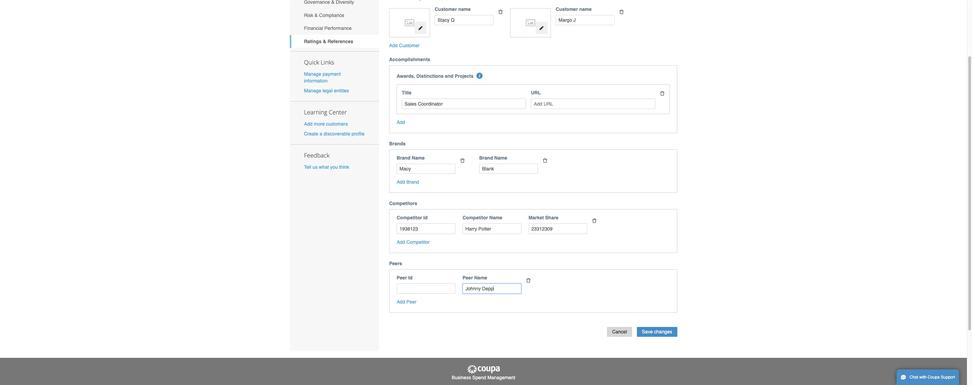 Task type: describe. For each thing, give the bounding box(es) containing it.
manage for manage legal entities
[[304, 88, 321, 93]]

manage payment information link
[[304, 71, 341, 83]]

customer name for 'customer name' text field corresponding to first 'logo' from right
[[556, 6, 592, 12]]

add competitor
[[397, 240, 430, 245]]

Title text field
[[402, 99, 526, 109]]

2 brand name text field from the left
[[479, 164, 538, 174]]

add more customers link
[[304, 121, 348, 127]]

add for add peer
[[397, 300, 405, 305]]

what
[[319, 165, 329, 170]]

ratings & references
[[304, 39, 353, 44]]

add competitor button
[[397, 239, 430, 246]]

learning center
[[304, 108, 347, 116]]

more
[[314, 121, 325, 127]]

competitor for competitor name
[[463, 215, 488, 221]]

add for add
[[397, 120, 405, 125]]

feedback
[[304, 151, 330, 160]]

payment
[[323, 71, 341, 77]]

profile
[[352, 131, 365, 137]]

add button
[[397, 119, 405, 126]]

brand inside button
[[406, 180, 419, 185]]

id for peer id
[[408, 275, 413, 281]]

1 horizontal spatial additional information image
[[477, 73, 483, 79]]

tell us what you think button
[[304, 164, 349, 171]]

brand for 2nd brand name "text box" from right
[[397, 155, 410, 161]]

add brand button
[[397, 179, 419, 186]]

Competitor Id text field
[[397, 224, 455, 234]]

save changes button
[[637, 327, 677, 337]]

awards, distinctions and projects
[[397, 74, 474, 79]]

us
[[313, 165, 318, 170]]

tell
[[304, 165, 311, 170]]

changes
[[654, 329, 672, 335]]

customer for 'customer name' text field related to 2nd 'logo' from the right
[[435, 6, 457, 12]]

brand name for 1st brand name "text box" from right
[[479, 155, 507, 161]]

name for 2nd brand name "text box" from right
[[412, 155, 425, 161]]

financial performance
[[304, 26, 352, 31]]

save changes
[[642, 329, 672, 335]]

change image image for first 'logo' from right
[[539, 26, 544, 31]]

0 horizontal spatial additional information image
[[417, 0, 423, 0]]

add for add brand
[[397, 180, 405, 185]]

chat
[[910, 375, 918, 380]]

manage legal entities link
[[304, 88, 349, 93]]

customer name text field for 2nd 'logo' from the right
[[435, 15, 494, 25]]

Peer Name text field
[[463, 284, 521, 294]]

change image image for 2nd 'logo' from the right
[[418, 26, 423, 31]]

quick
[[304, 58, 319, 66]]

discoverable
[[324, 131, 350, 137]]

brands
[[389, 141, 406, 146]]

peer id
[[397, 275, 413, 281]]

accomplishments
[[389, 57, 430, 62]]

competitor id
[[397, 215, 428, 221]]

title
[[402, 90, 411, 96]]

competitor for competitor id
[[397, 215, 422, 221]]

market
[[529, 215, 544, 221]]

awards,
[[397, 74, 415, 79]]

competitor inside button
[[406, 240, 430, 245]]

compliance
[[319, 12, 344, 18]]

coupa
[[928, 375, 940, 380]]

competitor name
[[463, 215, 502, 221]]

cancel
[[612, 329, 627, 335]]

add brand
[[397, 180, 419, 185]]

information
[[304, 78, 328, 83]]



Task type: vqa. For each thing, say whether or not it's contained in the screenshot.
The Logo for first CUSTOMER NAME text field from left
yes



Task type: locate. For each thing, give the bounding box(es) containing it.
1 change image image from the left
[[418, 26, 423, 31]]

& inside risk & compliance link
[[315, 12, 318, 18]]

add inside 'add customer' button
[[389, 43, 398, 48]]

name for 'customer name' text field corresponding to first 'logo' from right
[[579, 6, 592, 12]]

Customer name text field
[[435, 15, 494, 25], [556, 15, 615, 25]]

1 horizontal spatial change image image
[[539, 26, 544, 31]]

id
[[423, 215, 428, 221], [408, 275, 413, 281]]

&
[[315, 12, 318, 18], [323, 39, 326, 44]]

0 vertical spatial manage
[[304, 71, 321, 77]]

chat with coupa support
[[910, 375, 955, 380]]

2 customer name text field from the left
[[556, 15, 615, 25]]

customer name
[[435, 6, 471, 12], [556, 6, 592, 12]]

center
[[329, 108, 347, 116]]

risk & compliance link
[[290, 9, 379, 22]]

manage legal entities
[[304, 88, 349, 93]]

1 horizontal spatial brand name text field
[[479, 164, 538, 174]]

1 vertical spatial &
[[323, 39, 326, 44]]

learning
[[304, 108, 327, 116]]

1 brand name text field from the left
[[397, 164, 455, 174]]

financial
[[304, 26, 323, 31]]

peer inside button
[[406, 300, 417, 305]]

create a discoverable profile link
[[304, 131, 365, 137]]

manage payment information
[[304, 71, 341, 83]]

references
[[328, 39, 353, 44]]

2 change image image from the left
[[539, 26, 544, 31]]

you
[[330, 165, 338, 170]]

0 horizontal spatial logo image
[[393, 12, 426, 34]]

1 horizontal spatial customer name
[[556, 6, 592, 12]]

brand
[[397, 155, 410, 161], [479, 155, 493, 161], [406, 180, 419, 185]]

ratings & references link
[[290, 35, 379, 48]]

add for add competitor
[[397, 240, 405, 245]]

1 horizontal spatial name
[[579, 6, 592, 12]]

manage up information
[[304, 71, 321, 77]]

0 vertical spatial additional information image
[[417, 0, 423, 0]]

customer inside 'add customer' button
[[399, 43, 420, 48]]

URL text field
[[531, 99, 655, 109]]

1 vertical spatial id
[[408, 275, 413, 281]]

id for competitor id
[[423, 215, 428, 221]]

competitors
[[389, 201, 417, 206]]

competitor
[[397, 215, 422, 221], [463, 215, 488, 221], [406, 240, 430, 245]]

distinctions
[[416, 74, 444, 79]]

0 vertical spatial &
[[315, 12, 318, 18]]

1 horizontal spatial customer name text field
[[556, 15, 615, 25]]

& for ratings
[[323, 39, 326, 44]]

name
[[412, 155, 425, 161], [494, 155, 507, 161], [489, 215, 502, 221], [474, 275, 487, 281]]

peer down peers
[[397, 275, 407, 281]]

1 brand name from the left
[[397, 155, 425, 161]]

create
[[304, 131, 318, 137]]

peer for peer id
[[397, 275, 407, 281]]

share
[[545, 215, 558, 221]]

peer name
[[463, 275, 487, 281]]

customer name text field for first 'logo' from right
[[556, 15, 615, 25]]

manage down information
[[304, 88, 321, 93]]

2 customer name from the left
[[556, 6, 592, 12]]

save
[[642, 329, 653, 335]]

1 vertical spatial manage
[[304, 88, 321, 93]]

id up competitor id text box
[[423, 215, 428, 221]]

Market Share text field
[[529, 224, 587, 234]]

support
[[941, 375, 955, 380]]

add inside add peer button
[[397, 300, 405, 305]]

0 horizontal spatial brand name text field
[[397, 164, 455, 174]]

management
[[487, 375, 515, 381]]

add
[[389, 43, 398, 48], [397, 120, 405, 125], [304, 121, 313, 127], [397, 180, 405, 185], [397, 240, 405, 245], [397, 300, 405, 305]]

peer down 'peer id' text box
[[406, 300, 417, 305]]

Competitor Name text field
[[463, 224, 521, 234]]

0 vertical spatial id
[[423, 215, 428, 221]]

0 horizontal spatial name
[[458, 6, 471, 12]]

peers
[[389, 261, 402, 266]]

manage
[[304, 71, 321, 77], [304, 88, 321, 93]]

url
[[531, 90, 541, 96]]

add customer
[[389, 43, 420, 48]]

name for the peer name text field
[[474, 275, 487, 281]]

add up peers
[[397, 240, 405, 245]]

risk
[[304, 12, 313, 18]]

projects
[[455, 74, 474, 79]]

a
[[320, 131, 322, 137]]

0 horizontal spatial change image image
[[418, 26, 423, 31]]

add for add customer
[[389, 43, 398, 48]]

performance
[[324, 26, 352, 31]]

business
[[452, 375, 471, 381]]

add peer
[[397, 300, 417, 305]]

manage for manage payment information
[[304, 71, 321, 77]]

add inside add brand button
[[397, 180, 405, 185]]

competitor down the competitors
[[397, 215, 422, 221]]

legal
[[323, 88, 333, 93]]

1 horizontal spatial customer
[[435, 6, 457, 12]]

id up 'peer id' text box
[[408, 275, 413, 281]]

name for 'customer name' text field related to 2nd 'logo' from the right
[[458, 6, 471, 12]]

with
[[919, 375, 927, 380]]

1 horizontal spatial id
[[423, 215, 428, 221]]

competitor up competitor name text field
[[463, 215, 488, 221]]

financial performance link
[[290, 22, 379, 35]]

name
[[458, 6, 471, 12], [579, 6, 592, 12]]

business spend management
[[452, 375, 515, 381]]

1 customer name text field from the left
[[435, 15, 494, 25]]

1 customer name from the left
[[435, 6, 471, 12]]

brand name
[[397, 155, 425, 161], [479, 155, 507, 161]]

change image image
[[418, 26, 423, 31], [539, 26, 544, 31]]

2 name from the left
[[579, 6, 592, 12]]

quick links
[[304, 58, 334, 66]]

add up create
[[304, 121, 313, 127]]

competitor down competitor id text box
[[406, 240, 430, 245]]

add up brands in the top left of the page
[[397, 120, 405, 125]]

& right ratings
[[323, 39, 326, 44]]

peer for peer name
[[463, 275, 473, 281]]

1 vertical spatial additional information image
[[477, 73, 483, 79]]

0 horizontal spatial &
[[315, 12, 318, 18]]

brand name for 2nd brand name "text box" from right
[[397, 155, 425, 161]]

and
[[445, 74, 453, 79]]

add more customers
[[304, 121, 348, 127]]

risk & compliance
[[304, 12, 344, 18]]

& for risk
[[315, 12, 318, 18]]

0 horizontal spatial id
[[408, 275, 413, 281]]

spend
[[472, 375, 486, 381]]

cancel link
[[607, 327, 632, 337]]

create a discoverable profile
[[304, 131, 365, 137]]

peer up the peer name text field
[[463, 275, 473, 281]]

add customer button
[[389, 42, 420, 49]]

1 horizontal spatial &
[[323, 39, 326, 44]]

0 horizontal spatial customer name text field
[[435, 15, 494, 25]]

name for 1st brand name "text box" from right
[[494, 155, 507, 161]]

name for competitor name text field
[[489, 215, 502, 221]]

customer for 'customer name' text field corresponding to first 'logo' from right
[[556, 6, 578, 12]]

Brand Name text field
[[397, 164, 455, 174], [479, 164, 538, 174]]

customer
[[435, 6, 457, 12], [556, 6, 578, 12], [399, 43, 420, 48]]

0 horizontal spatial customer
[[399, 43, 420, 48]]

2 logo image from the left
[[514, 12, 547, 34]]

logo image
[[393, 12, 426, 34], [514, 12, 547, 34]]

customer name for 'customer name' text field related to 2nd 'logo' from the right
[[435, 6, 471, 12]]

additional information image
[[417, 0, 423, 0], [477, 73, 483, 79]]

tell us what you think
[[304, 165, 349, 170]]

peer
[[397, 275, 407, 281], [463, 275, 473, 281], [406, 300, 417, 305]]

coupa supplier portal image
[[467, 365, 501, 375]]

& inside "ratings & references" link
[[323, 39, 326, 44]]

Peer Id text field
[[397, 284, 455, 294]]

customers
[[326, 121, 348, 127]]

think
[[339, 165, 349, 170]]

1 name from the left
[[458, 6, 471, 12]]

chat with coupa support button
[[897, 370, 959, 385]]

1 horizontal spatial logo image
[[514, 12, 547, 34]]

0 horizontal spatial brand name
[[397, 155, 425, 161]]

entities
[[334, 88, 349, 93]]

ratings
[[304, 39, 322, 44]]

manage inside manage payment information
[[304, 71, 321, 77]]

2 horizontal spatial customer
[[556, 6, 578, 12]]

2 manage from the top
[[304, 88, 321, 93]]

add inside "add competitor" button
[[397, 240, 405, 245]]

brand for 1st brand name "text box" from right
[[479, 155, 493, 161]]

links
[[321, 58, 334, 66]]

market share
[[529, 215, 558, 221]]

0 horizontal spatial customer name
[[435, 6, 471, 12]]

1 manage from the top
[[304, 71, 321, 77]]

add up accomplishments
[[389, 43, 398, 48]]

add up the competitors
[[397, 180, 405, 185]]

add peer button
[[397, 299, 417, 306]]

add for add more customers
[[304, 121, 313, 127]]

add down peer id
[[397, 300, 405, 305]]

2 brand name from the left
[[479, 155, 507, 161]]

& right risk
[[315, 12, 318, 18]]

1 horizontal spatial brand name
[[479, 155, 507, 161]]

1 logo image from the left
[[393, 12, 426, 34]]



